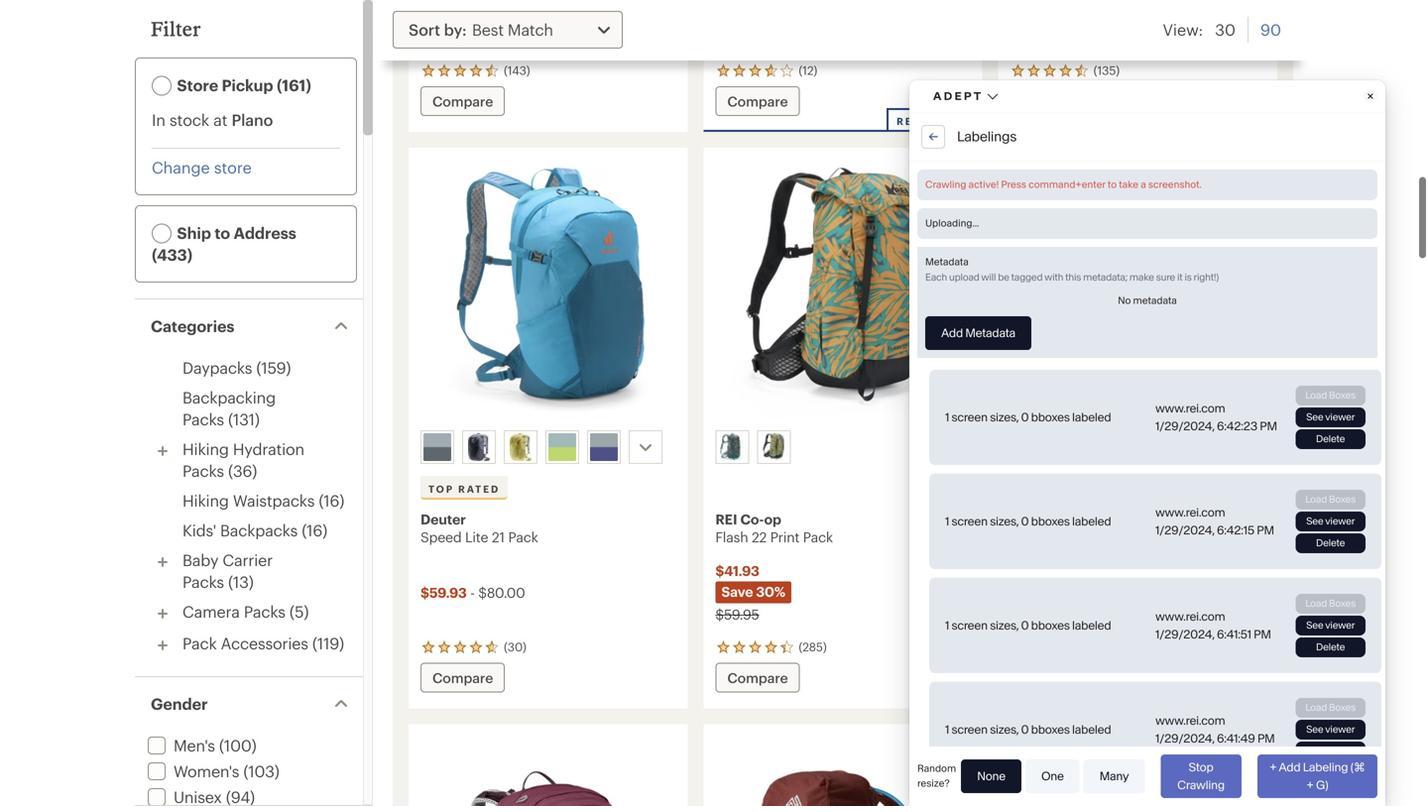 Task type: vqa. For each thing, say whether or not it's contained in the screenshot.
(12)
yes



Task type: describe. For each thing, give the bounding box(es) containing it.
90 link
[[1261, 17, 1282, 43]]

$59.95
[[716, 607, 759, 622]]

lite
[[465, 529, 488, 545]]

hiking hydration packs
[[183, 440, 304, 480]]

compare button for deuter speed lite 21 pack
[[421, 663, 505, 693]]

(433)
[[152, 246, 192, 264]]

rei inside compare rei outlet
[[897, 115, 918, 127]]

$49.95
[[476, 8, 520, 24]]

change store
[[152, 158, 252, 177]]

in
[[152, 111, 165, 129]]

men's link
[[144, 737, 215, 755]]

compare rei outlet
[[727, 93, 973, 127]]

$27.93 - $49.95
[[421, 8, 520, 24]]

$27.93
[[421, 8, 464, 24]]

view:
[[1163, 20, 1204, 39]]

filter
[[151, 17, 201, 40]]

pack inside osprey kestrel 38 pack - men's
[[1077, 529, 1107, 545]]

(119)
[[312, 634, 344, 653]]

packs inside hiking hydration packs
[[183, 462, 224, 480]]

compare inside compare rei outlet
[[727, 93, 788, 109]]

ship to address (433) button
[[140, 210, 352, 278]]

osprey
[[1010, 511, 1059, 527]]

group for deuter speed lite 21 pack
[[417, 427, 678, 468]]

top rated
[[429, 483, 500, 495]]

toggle baby-carrier-packs sub-items image
[[151, 551, 175, 574]]

store
[[214, 158, 252, 177]]

pack inside rei co-op flash 22 print pack
[[803, 529, 833, 545]]

compare for osprey kestrel 38 pack - men's
[[1022, 670, 1083, 686]]

$59.93 - $80.00
[[421, 585, 525, 601]]

compare for deuter speed lite 21 pack
[[432, 670, 493, 686]]

at
[[213, 111, 227, 129]]

women's
[[174, 762, 239, 781]]

rei co-op flash 22 print pack 0 image
[[716, 160, 971, 423]]

outlet
[[922, 115, 973, 127]]

- for $49.95
[[468, 8, 472, 24]]

- inside osprey kestrel 38 pack - men's
[[1110, 529, 1115, 545]]

compare for rei co-op flash 22 print pack
[[727, 670, 788, 686]]

90
[[1261, 20, 1282, 39]]

backpacking
[[183, 388, 276, 407]]

ship to address (433)
[[152, 224, 296, 264]]

change store button
[[152, 157, 252, 179]]

men's (100) women's (103)
[[174, 737, 280, 781]]

backpacks
[[220, 521, 298, 540]]

(30)
[[504, 640, 527, 654]]

hydration
[[233, 440, 304, 458]]

flash
[[716, 529, 748, 545]]

linden sprout image
[[507, 433, 535, 461]]

pickup
[[222, 76, 273, 94]]

rei inside rei co-op flash 22 print pack
[[716, 511, 737, 527]]

store pickup (161)
[[174, 76, 311, 94]]

baby
[[183, 551, 219, 569]]

packs inside backpacking packs
[[183, 410, 224, 429]]

(16) for kids' backpacks (16)
[[302, 521, 327, 540]]

toggle pack-accessories sub-items image
[[151, 634, 175, 658]]

(131)
[[228, 410, 260, 429]]

hiking waistpacks link
[[183, 492, 315, 510]]

deuter
[[421, 511, 466, 527]]

address
[[234, 224, 296, 242]]

hiking hydration packs link
[[183, 440, 304, 480]]

ship
[[177, 224, 211, 242]]

men's inside osprey kestrel 38 pack - men's
[[1118, 529, 1155, 545]]

(13)
[[228, 573, 254, 591]]

backpacking packs link
[[183, 388, 276, 429]]

group for osprey kestrel 38 pack - men's
[[1006, 427, 1268, 468]]

accessories
[[221, 634, 308, 653]]

osprey kestrel 38 pack - men's
[[1010, 511, 1155, 545]]

$41.93 save 30% $59.95
[[716, 563, 786, 622]]

kids' backpacks link
[[183, 521, 298, 540]]

$59.93
[[421, 585, 467, 601]]

men's inside the men's (100) women's (103)
[[174, 737, 215, 755]]

carrier
[[223, 551, 273, 569]]

pine breeze birch brown image
[[760, 433, 788, 461]]

hiking for hiking waistpacks (16)
[[183, 492, 229, 510]]

(135)
[[1094, 63, 1120, 77]]

pack accessories (119)
[[183, 634, 344, 653]]



Task type: locate. For each thing, give the bounding box(es) containing it.
2 vertical spatial -
[[470, 585, 475, 601]]

1 vertical spatial hiking
[[183, 492, 229, 510]]

hiking
[[183, 440, 229, 458], [183, 492, 229, 510]]

categories
[[151, 317, 234, 335]]

38
[[1057, 529, 1074, 545]]

21
[[492, 529, 505, 545]]

pack right 38
[[1077, 529, 1107, 545]]

compare button for osprey kestrel 38 pack - men's
[[1010, 663, 1095, 693]]

(16)
[[319, 492, 344, 510], [302, 521, 327, 540]]

compare
[[432, 93, 493, 109], [727, 93, 788, 109], [432, 670, 493, 686], [727, 670, 788, 686], [1022, 670, 1083, 686]]

pack inside deuter speed lite 21 pack
[[508, 529, 538, 545]]

rated
[[458, 483, 500, 495]]

black image
[[465, 433, 493, 461]]

women's link
[[144, 762, 239, 781]]

deuter speed lite 21 pack 0 image
[[421, 160, 676, 423]]

(12)
[[799, 63, 818, 77]]

expand color swatches image
[[634, 435, 658, 459]]

osprey sirrus 24 pack - women's 0 image
[[421, 762, 676, 806]]

toggle camera-packs sub-items image
[[151, 602, 175, 626]]

pack right 21
[[508, 529, 538, 545]]

baby carrier packs link
[[183, 551, 273, 591]]

baby carrier packs
[[183, 551, 273, 591]]

(161)
[[277, 76, 311, 94]]

1 hiking from the top
[[183, 440, 229, 458]]

waistpacks
[[233, 492, 315, 510]]

men's up women's 'link'
[[174, 737, 215, 755]]

1 vertical spatial men's
[[174, 737, 215, 755]]

gender button
[[135, 677, 363, 731]]

pack
[[508, 529, 538, 545], [803, 529, 833, 545], [1077, 529, 1107, 545], [183, 634, 217, 653]]

store
[[177, 76, 218, 94]]

1 vertical spatial rei
[[716, 511, 737, 527]]

kids'
[[183, 521, 216, 540]]

group for rei co-op flash 22 print pack
[[712, 427, 973, 468]]

shale/graphite image
[[424, 433, 451, 461]]

packs inside baby carrier packs
[[183, 573, 224, 591]]

2 horizontal spatial group
[[1006, 427, 1268, 468]]

plano
[[232, 111, 273, 129]]

1 horizontal spatial men's
[[1118, 529, 1155, 545]]

pack right print
[[803, 529, 833, 545]]

0 horizontal spatial group
[[417, 427, 678, 468]]

- for $80.00
[[470, 585, 475, 601]]

to
[[215, 224, 230, 242]]

stock
[[170, 111, 209, 129]]

packs up accessories
[[244, 603, 285, 621]]

in stock at plano
[[152, 111, 273, 129]]

toggle hiking-hydration-packs sub-items image
[[151, 439, 175, 463]]

daypacks (159)
[[183, 359, 291, 377]]

hiking inside hiking hydration packs
[[183, 440, 229, 458]]

$41.93
[[716, 563, 760, 579]]

print
[[770, 529, 800, 545]]

(36)
[[228, 462, 257, 480]]

- right $27.93
[[468, 8, 472, 24]]

3 group from the left
[[1006, 427, 1268, 468]]

group
[[417, 427, 678, 468], [712, 427, 973, 468], [1006, 427, 1268, 468]]

packs down backpacking
[[183, 410, 224, 429]]

change
[[152, 158, 210, 177]]

0 vertical spatial (16)
[[319, 492, 344, 510]]

daypacks
[[183, 359, 252, 377]]

gender
[[151, 695, 208, 713]]

(103)
[[243, 762, 280, 781]]

hiking waistpacks (16)
[[183, 492, 344, 510]]

(16) for hiking waistpacks (16)
[[319, 492, 344, 510]]

tin/indigo image
[[590, 433, 618, 461]]

pack accessories link
[[183, 634, 308, 653]]

hiking up kids'
[[183, 492, 229, 510]]

(285)
[[799, 640, 827, 654]]

30
[[1215, 20, 1236, 39]]

0 vertical spatial rei
[[897, 115, 918, 127]]

compare button for rei co-op flash 22 print pack
[[716, 663, 800, 693]]

rei co-op flash 22 print pack
[[716, 511, 833, 545]]

0 vertical spatial men's
[[1118, 529, 1155, 545]]

op
[[764, 511, 782, 527]]

save
[[721, 584, 753, 600]]

hiking up (36)
[[183, 440, 229, 458]]

1 vertical spatial -
[[1110, 529, 1115, 545]]

men's right 38
[[1118, 529, 1155, 545]]

1 horizontal spatial group
[[712, 427, 973, 468]]

2 hiking from the top
[[183, 492, 229, 510]]

22
[[752, 529, 767, 545]]

(16) right waistpacks
[[319, 492, 344, 510]]

camera packs link
[[183, 603, 285, 621]]

jade/citrus image
[[549, 433, 576, 461]]

gregory nano 22 h2o hydration pack 0 image
[[716, 762, 971, 806]]

backpacking packs
[[183, 388, 276, 429]]

daypacks link
[[183, 359, 252, 377]]

top
[[429, 483, 454, 495]]

kestrel
[[1010, 529, 1053, 545]]

1 group from the left
[[417, 427, 678, 468]]

30%
[[756, 584, 786, 600]]

packs
[[183, 410, 224, 429], [183, 462, 224, 480], [183, 573, 224, 591], [244, 603, 285, 621]]

rei
[[897, 115, 918, 127], [716, 511, 737, 527]]

sunrise saragasso sea image
[[718, 433, 746, 461]]

camera packs (5)
[[183, 603, 309, 621]]

(16) down waistpacks
[[302, 521, 327, 540]]

camera
[[183, 603, 240, 621]]

2 group from the left
[[712, 427, 973, 468]]

kids' backpacks (16)
[[183, 521, 327, 540]]

0 vertical spatial hiking
[[183, 440, 229, 458]]

rei up flash
[[716, 511, 737, 527]]

deuter speed lite 21 pack
[[421, 511, 538, 545]]

(143)
[[504, 63, 530, 77]]

$80.00
[[478, 585, 525, 601]]

0 horizontal spatial men's
[[174, 737, 215, 755]]

categories button
[[135, 300, 363, 353]]

rei left outlet
[[897, 115, 918, 127]]

(100)
[[219, 737, 257, 755]]

-
[[468, 8, 472, 24], [1110, 529, 1115, 545], [470, 585, 475, 601]]

packs down baby
[[183, 573, 224, 591]]

(5)
[[290, 603, 309, 621]]

packs left (36)
[[183, 462, 224, 480]]

1 vertical spatial (16)
[[302, 521, 327, 540]]

(159)
[[256, 359, 291, 377]]

pack down camera
[[183, 634, 217, 653]]

- right 38
[[1110, 529, 1115, 545]]

speed
[[421, 529, 462, 545]]

0 horizontal spatial rei
[[716, 511, 737, 527]]

co-
[[740, 511, 764, 527]]

- right $59.93
[[470, 585, 475, 601]]

0 vertical spatial -
[[468, 8, 472, 24]]

1 horizontal spatial rei
[[897, 115, 918, 127]]

hiking for hiking hydration packs
[[183, 440, 229, 458]]



